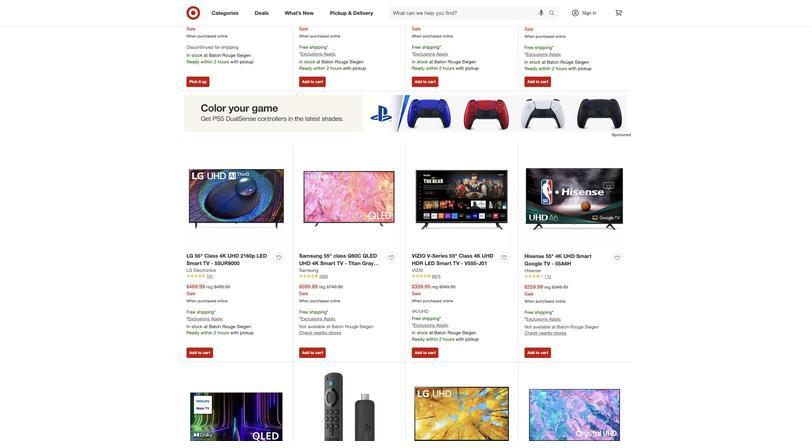 Task type: vqa. For each thing, say whether or not it's contained in the screenshot.
'Rouge' related to $599.99
yes



Task type: locate. For each thing, give the bounding box(es) containing it.
4k up (qn55q60c)
[[312, 261, 319, 267]]

4k up 55ur9000
[[220, 253, 226, 260]]

online down $499.99
[[217, 299, 228, 304]]

reg down 8875
[[432, 284, 438, 290]]

1 horizontal spatial electronics
[[419, 3, 442, 8]]

0 vertical spatial vizio
[[412, 253, 426, 260]]

when
[[187, 34, 197, 39], [299, 34, 309, 39], [412, 34, 422, 39], [525, 34, 535, 39], [187, 299, 197, 304], [299, 299, 309, 304], [412, 299, 422, 304], [525, 299, 535, 304]]

0 vertical spatial hisense
[[525, 3, 541, 8]]

0 horizontal spatial class
[[204, 253, 218, 260]]

ready for $469.99
[[187, 331, 200, 336]]

reg
[[432, 19, 438, 25], [545, 19, 551, 25], [206, 284, 213, 290], [319, 284, 326, 290], [432, 284, 438, 290], [545, 285, 551, 290]]

siegen for $239.99
[[575, 59, 589, 65]]

online inside $529.99 sale when purchased online
[[217, 34, 228, 39]]

smart up 112 link
[[577, 253, 592, 260]]

shipping
[[221, 44, 239, 50], [310, 44, 327, 50], [422, 44, 440, 50], [535, 45, 552, 50], [197, 310, 214, 315], [310, 310, 327, 315], [535, 310, 552, 315], [422, 316, 440, 322]]

55" for hisense
[[546, 253, 554, 260]]

up
[[202, 79, 207, 84]]

online for $469.99
[[217, 299, 228, 304]]

apply. for $259.99
[[549, 317, 562, 322]]

exclusions down $469.99 reg $499.99 sale when purchased online
[[188, 316, 210, 322]]

at for $259.99
[[552, 324, 556, 330]]

online down $749.99
[[330, 299, 341, 304]]

online inside $599.99 reg $749.99 sale when purchased online
[[330, 299, 341, 304]]

online down $399.99
[[443, 34, 453, 39]]

vizio down hdr at the right bottom of the page
[[412, 268, 423, 273]]

at for $469.99
[[204, 324, 208, 330]]

free down sale when purchased online
[[299, 44, 308, 50]]

nearby for $259.99
[[539, 331, 553, 336]]

55" up the $469.99
[[195, 253, 203, 260]]

exclusions apply. link for $599.99
[[301, 316, 336, 322]]

free down $239.99 reg $299.99 sale when purchased online
[[525, 45, 534, 50]]

stock for $469.99
[[192, 324, 203, 330]]

rouge
[[222, 52, 236, 58], [335, 59, 348, 64], [448, 59, 461, 64], [561, 59, 574, 65], [222, 324, 236, 330], [345, 324, 358, 330], [571, 324, 584, 330], [448, 331, 461, 336]]

exclusions for $239.99
[[526, 51, 548, 57]]

2 horizontal spatial $349.99
[[552, 285, 569, 290]]

online for $259.99
[[556, 299, 566, 304]]

hisense link
[[525, 3, 541, 9], [525, 268, 541, 274]]

1 hisense link from the top
[[525, 3, 541, 9]]

lg 50" class 4k uhd smart led tv - 50uq7570puj image
[[412, 369, 512, 442], [412, 369, 512, 442]]

free down 4k/uhd
[[412, 316, 421, 322]]

0 horizontal spatial lg electronics
[[187, 268, 216, 273]]

exclusions down $349.99 reg $399.99 sale when purchased online
[[414, 51, 435, 57]]

2 inside 4k/uhd free shipping * * exclusions apply. in stock at  baton rouge siegen ready within 2 hours with pickup
[[439, 337, 442, 343]]

class up v555-
[[459, 253, 473, 260]]

sign in
[[583, 10, 597, 16]]

1 horizontal spatial check nearby stores button
[[525, 331, 567, 337]]

apply. for $349.99
[[437, 51, 449, 57]]

purchased inside $239.99 reg $299.99 sale when purchased online
[[536, 34, 555, 39]]

purchased down the $469.99
[[198, 299, 216, 304]]

exclusions down $599.99 reg $749.99 sale when purchased online on the left of the page
[[301, 316, 323, 322]]

8875
[[432, 274, 441, 279]]

exclusions apply. link
[[301, 51, 336, 57], [414, 51, 449, 57], [526, 51, 562, 57], [188, 316, 223, 322], [301, 316, 336, 322], [526, 317, 562, 322], [414, 323, 449, 328]]

smart up the $469.99
[[187, 261, 202, 267]]

55" left class on the left of page
[[324, 253, 332, 260]]

add to cart button
[[299, 77, 326, 87], [412, 77, 439, 87], [525, 77, 552, 87], [187, 348, 213, 359], [299, 348, 326, 359], [412, 348, 439, 359], [525, 348, 552, 359]]

exclusions for $599.99
[[301, 316, 323, 322]]

0 vertical spatial hisense link
[[525, 3, 541, 9]]

lg electronics up 805
[[412, 3, 442, 8]]

class inside vizio v-series 55" class 4k uhd hdr led smart tv - v555-j01
[[459, 253, 473, 260]]

reg inside $239.99 reg $299.99 sale when purchased online
[[545, 19, 551, 25]]

at for $239.99
[[542, 59, 546, 65]]

purchased up discontinued
[[198, 34, 216, 39]]

at
[[204, 52, 208, 58], [317, 59, 321, 64], [429, 59, 433, 64], [542, 59, 546, 65], [204, 324, 208, 330], [327, 324, 331, 330], [552, 324, 556, 330], [429, 331, 433, 336]]

rouge for $599.99
[[345, 324, 358, 330]]

vizio for vizio v-series 55" class 4k uhd hdr led smart tv - v555-j01
[[412, 253, 426, 260]]

free shipping * * exclusions apply. not available at baton rouge siegen check nearby stores for $599.99
[[299, 310, 374, 336]]

siegen inside 4k/uhd free shipping * * exclusions apply. in stock at  baton rouge siegen ready within 2 hours with pickup
[[462, 331, 477, 336]]

stores for $259.99
[[554, 331, 567, 336]]

sale inside $239.99 reg $299.99 sale when purchased online
[[525, 26, 534, 32]]

advertisement region
[[180, 95, 631, 132]]

reg inside $469.99 reg $499.99 sale when purchased online
[[206, 284, 213, 290]]

0 horizontal spatial stores
[[329, 331, 341, 336]]

delivery
[[353, 10, 373, 16]]

4k inside samsung 55" class q60c qled uhd 4k smart tv - titan gray (qn55q60c)
[[312, 261, 319, 267]]

when inside $339.99 reg $349.99 sale when purchased online
[[412, 299, 422, 304]]

0 horizontal spatial $349.99
[[412, 18, 431, 25]]

deals link
[[249, 6, 277, 20]]

exclusions apply. link for sale
[[301, 51, 336, 57]]

new
[[303, 10, 314, 16]]

4k/uhd
[[412, 309, 429, 314]]

1 horizontal spatial led
[[425, 261, 435, 267]]

exclusions for $349.99
[[414, 51, 435, 57]]

rouge for $259.99
[[571, 324, 584, 330]]

$349.99 inside $339.99 reg $349.99 sale when purchased online
[[440, 284, 456, 290]]

apply.
[[324, 51, 336, 57], [437, 51, 449, 57], [549, 51, 562, 57], [211, 316, 223, 322], [324, 316, 336, 322], [549, 317, 562, 322], [437, 323, 449, 328]]

- left the 55a6h
[[552, 261, 554, 267]]

1 hisense from the top
[[525, 3, 541, 8]]

baton
[[209, 52, 221, 58], [322, 59, 334, 64], [435, 59, 447, 64], [547, 59, 559, 65], [209, 324, 221, 330], [332, 324, 344, 330], [557, 324, 569, 330], [435, 331, 447, 336]]

reg down 101
[[206, 284, 213, 290]]

samsung 55" class q60c qled uhd 4k smart tv - titan gray (qn55q60c) image
[[299, 149, 399, 249], [299, 149, 399, 249]]

exclusions for sale
[[301, 51, 323, 57]]

sale inside $469.99 reg $499.99 sale when purchased online
[[187, 291, 195, 297]]

sale inside $599.99 reg $749.99 sale when purchased online
[[299, 291, 308, 297]]

check for $259.99
[[525, 331, 538, 336]]

samsung for samsung
[[299, 268, 319, 273]]

exclusions down sale when purchased online
[[301, 51, 323, 57]]

reg inside $349.99 reg $399.99 sale when purchased online
[[432, 19, 438, 25]]

2 hisense from the top
[[525, 253, 545, 260]]

uhd inside vizio v-series 55" class 4k uhd hdr led smart tv - v555-j01
[[482, 253, 494, 260]]

lg electronics for the leftmost the "lg electronics" link
[[187, 268, 216, 273]]

0 horizontal spatial check nearby stores button
[[299, 330, 341, 337]]

free shipping * * exclusions apply. in stock at  baton rouge siegen ready within 2 hours with pickup for $469.99
[[187, 310, 254, 336]]

electronics up 101
[[194, 268, 216, 273]]

baton for $349.99
[[435, 59, 447, 64]]

55" inside hisense 55" 4k uhd smart google tv - 55a6h
[[546, 253, 554, 260]]

4k up the 55a6h
[[556, 253, 562, 260]]

- left titan at bottom left
[[345, 261, 347, 267]]

hours for $349.99
[[443, 65, 455, 71]]

0 horizontal spatial lg electronics link
[[187, 268, 216, 274]]

online
[[217, 34, 228, 39], [330, 34, 341, 39], [443, 34, 453, 39], [556, 34, 566, 39], [217, 299, 228, 304], [330, 299, 341, 304], [443, 299, 453, 304], [556, 299, 566, 304]]

4k up the j01
[[474, 253, 481, 260]]

1 vertical spatial lg electronics
[[187, 268, 216, 273]]

stock
[[192, 52, 203, 58], [304, 59, 315, 64], [417, 59, 428, 64], [530, 59, 541, 65], [192, 324, 203, 330], [417, 331, 428, 336]]

0 vertical spatial samsung
[[299, 253, 323, 260]]

with
[[230, 59, 239, 64], [343, 65, 352, 71], [456, 65, 464, 71], [569, 66, 577, 71], [230, 331, 239, 336], [456, 337, 464, 343]]

lg
[[412, 3, 418, 8], [187, 253, 193, 260], [187, 268, 192, 273]]

uhd inside samsung 55" class q60c qled uhd 4k smart tv - titan gray (qn55q60c)
[[299, 261, 311, 267]]

titan
[[349, 261, 361, 267]]

- inside hisense 55" 4k uhd smart google tv - 55a6h
[[552, 261, 554, 267]]

tv inside hisense 55" 4k uhd smart google tv - 55a6h
[[544, 261, 551, 267]]

1 horizontal spatial lg electronics link
[[412, 2, 442, 9]]

uhd up the j01
[[482, 253, 494, 260]]

uhd inside 'lg 55" class 4k uhd 2160p led smart tv - 55ur9000'
[[228, 253, 239, 260]]

pick it up button
[[187, 77, 210, 87]]

purchased for $239.99
[[536, 34, 555, 39]]

led right 2160p
[[257, 253, 267, 260]]

55" right series
[[449, 253, 458, 260]]

online down 112 link
[[556, 299, 566, 304]]

1 horizontal spatial $349.99
[[440, 284, 456, 290]]

exclusions apply. link down $599.99 reg $749.99 sale when purchased online on the left of the page
[[301, 316, 336, 322]]

purchased inside $259.99 reg $349.99 sale when purchased online
[[536, 299, 555, 304]]

0 horizontal spatial not
[[299, 324, 307, 330]]

in for $239.99
[[525, 59, 529, 65]]

baton inside 4k/uhd free shipping * * exclusions apply. in stock at  baton rouge siegen ready within 2 hours with pickup
[[435, 331, 447, 336]]

shipping down $349.99 reg $399.99 sale when purchased online
[[422, 44, 440, 50]]

reg down 4393 at left bottom
[[319, 284, 326, 290]]

free down $469.99 reg $499.99 sale when purchased online
[[187, 310, 196, 315]]

pickup
[[240, 59, 254, 64], [353, 65, 366, 71], [466, 65, 479, 71], [578, 66, 592, 71], [240, 331, 254, 336], [466, 337, 479, 343]]

0 vertical spatial lg electronics
[[412, 3, 442, 8]]

samsung 55" class q60c qled uhd 4k smart tv - titan gray (qn55q60c)
[[299, 253, 377, 274]]

55" inside vizio v-series 55" class 4k uhd hdr led smart tv - v555-j01
[[449, 253, 458, 260]]

0 horizontal spatial electronics
[[194, 268, 216, 273]]

vizio v-series 55" class 4k uhd hdr led smart tv - v555-j01
[[412, 253, 494, 267]]

1 vertical spatial vizio
[[412, 268, 423, 273]]

tv up 112
[[544, 261, 551, 267]]

0 horizontal spatial led
[[257, 253, 267, 260]]

vizio inside vizio v-series 55" class 4k uhd hdr led smart tv - v555-j01
[[412, 253, 426, 260]]

$499.99
[[214, 284, 230, 290]]

free shipping * * exclusions apply. in stock at  baton rouge siegen ready within 2 hours with pickup down $239.99 reg $299.99 sale when purchased online
[[525, 45, 592, 71]]

1 vertical spatial hisense
[[525, 253, 545, 260]]

2 class from the left
[[459, 253, 473, 260]]

(qn55q60c)
[[299, 268, 330, 274]]

within for sale
[[314, 65, 325, 71]]

siegen for $599.99
[[360, 324, 374, 330]]

hisense down google
[[525, 268, 541, 274]]

hisense 55" 4k uhd smart google tv - 55a6h image
[[525, 149, 625, 249], [525, 149, 625, 249]]

reg for $339.99
[[432, 284, 438, 290]]

purchased for $469.99
[[198, 299, 216, 304]]

what's new link
[[280, 6, 322, 20]]

when inside $529.99 sale when purchased online
[[187, 34, 197, 39]]

1 horizontal spatial free shipping * * exclusions apply. not available at baton rouge siegen check nearby stores
[[525, 310, 599, 336]]

purchased
[[198, 34, 216, 39], [311, 34, 329, 39], [423, 34, 442, 39], [536, 34, 555, 39], [198, 299, 216, 304], [311, 299, 329, 304], [423, 299, 442, 304], [536, 299, 555, 304]]

pickup & delivery
[[330, 10, 373, 16]]

4k inside vizio v-series 55" class 4k uhd hdr led smart tv - v555-j01
[[474, 253, 481, 260]]

hisense up $239.99
[[525, 3, 541, 8]]

lg electronics up 101
[[187, 268, 216, 273]]

ready for $239.99
[[525, 66, 538, 71]]

pick
[[190, 79, 198, 84]]

samsung 55" class q60c qled uhd 4k smart tv - titan gray (qn55q60c) link
[[299, 253, 384, 274]]

online up 4k/uhd free shipping * * exclusions apply. in stock at  baton rouge siegen ready within 2 hours with pickup
[[443, 299, 453, 304]]

purchased inside $529.99 sale when purchased online
[[198, 34, 216, 39]]

shipping down $599.99 reg $749.99 sale when purchased online on the left of the page
[[310, 310, 327, 315]]

online down $299.99
[[556, 34, 566, 39]]

led down v-
[[425, 261, 435, 267]]

reg down search
[[545, 19, 551, 25]]

ready inside 4k/uhd free shipping * * exclusions apply. in stock at  baton rouge siegen ready within 2 hours with pickup
[[412, 337, 425, 343]]

$349.99 inside $259.99 reg $349.99 sale when purchased online
[[552, 285, 569, 290]]

lg electronics link
[[412, 2, 442, 9], [187, 268, 216, 274]]

0 horizontal spatial free shipping * * exclusions apply. not available at baton rouge siegen check nearby stores
[[299, 310, 374, 336]]

sale inside $259.99 reg $349.99 sale when purchased online
[[525, 292, 534, 297]]

purchased for $349.99
[[423, 34, 442, 39]]

tv down class on the left of page
[[337, 261, 344, 267]]

1 vertical spatial lg
[[187, 253, 193, 260]]

sale inside $339.99 reg $349.99 sale when purchased online
[[412, 291, 421, 297]]

What can we help you find? suggestions appear below search field
[[389, 6, 551, 20]]

1 vertical spatial led
[[425, 261, 435, 267]]

free down $599.99 reg $749.99 sale when purchased online on the left of the page
[[299, 310, 308, 315]]

baton for sale
[[322, 59, 334, 64]]

check nearby stores button
[[299, 330, 341, 337], [525, 331, 567, 337]]

$349.99 down 112 link
[[552, 285, 569, 290]]

stock for sale
[[304, 59, 315, 64]]

smart inside samsung 55" class q60c qled uhd 4k smart tv - titan gray (qn55q60c)
[[320, 261, 336, 267]]

shipping down $239.99 reg $299.99 sale when purchased online
[[535, 45, 552, 50]]

reg inside $259.99 reg $349.99 sale when purchased online
[[545, 285, 551, 290]]

vizio v-series 55" class 4k uhd hdr led smart tv - v555-j01 image
[[412, 149, 512, 249], [412, 149, 512, 249]]

purchased down $239.99
[[536, 34, 555, 39]]

not
[[299, 324, 307, 330], [525, 324, 532, 330]]

$349.99 inside $349.99 reg $399.99 sale when purchased online
[[412, 18, 431, 25]]

- inside samsung 55" class q60c qled uhd 4k smart tv - titan gray (qn55q60c)
[[345, 261, 347, 267]]

2
[[214, 59, 217, 64], [327, 65, 329, 71], [439, 65, 442, 71], [552, 66, 555, 71], [214, 331, 217, 336], [439, 337, 442, 343]]

free down $259.99 reg $349.99 sale when purchased online
[[525, 310, 534, 315]]

purchased down new
[[311, 34, 329, 39]]

exclusions apply. link down $259.99 reg $349.99 sale when purchased online
[[526, 317, 562, 322]]

$599.99
[[299, 284, 318, 290]]

exclusions apply. link down 4k/uhd
[[414, 323, 449, 328]]

free shipping * * exclusions apply. in stock at  baton rouge siegen ready within 2 hours with pickup down $349.99 reg $399.99 sale when purchased online
[[412, 44, 479, 71]]

hisense 55" 4k uhd smart google tv - 55a6h
[[525, 253, 592, 267]]

stores
[[329, 331, 341, 336], [554, 331, 567, 336]]

smart down series
[[437, 261, 452, 267]]

exclusions
[[301, 51, 323, 57], [414, 51, 435, 57], [526, 51, 548, 57], [188, 316, 210, 322], [301, 316, 323, 322], [526, 317, 548, 322], [414, 323, 435, 328]]

purchased down $259.99 on the right of the page
[[536, 299, 555, 304]]

hours for $239.99
[[556, 66, 567, 71]]

55ur9000
[[215, 261, 240, 267]]

$259.99
[[525, 284, 543, 291]]

when inside $349.99 reg $399.99 sale when purchased online
[[412, 34, 422, 39]]

purchased inside $469.99 reg $499.99 sale when purchased online
[[198, 299, 216, 304]]

2 samsung from the top
[[299, 268, 319, 273]]

within for $349.99
[[426, 65, 438, 71]]

when inside $469.99 reg $499.99 sale when purchased online
[[187, 299, 197, 304]]

reg for $259.99
[[545, 285, 551, 290]]

vizio up hdr at the right bottom of the page
[[412, 253, 426, 260]]

1 vizio from the top
[[412, 253, 426, 260]]

55" inside samsung 55" class q60c qled uhd 4k smart tv - titan gray (qn55q60c)
[[324, 253, 332, 260]]

hisense
[[525, 3, 541, 8], [525, 253, 545, 260], [525, 268, 541, 274]]

online for $599.99
[[330, 299, 341, 304]]

in inside discontinued for shipping in stock at  baton rouge siegen ready within 2 hours with pickup
[[187, 52, 190, 58]]

led
[[257, 253, 267, 260], [425, 261, 435, 267]]

with for $349.99
[[456, 65, 464, 71]]

101
[[207, 274, 213, 279]]

when inside $259.99 reg $349.99 sale when purchased online
[[525, 299, 535, 304]]

pickup inside 4k/uhd free shipping * * exclusions apply. in stock at  baton rouge siegen ready within 2 hours with pickup
[[466, 337, 479, 343]]

add to cart
[[302, 79, 323, 84], [415, 79, 436, 84], [528, 79, 549, 84], [190, 351, 210, 356], [302, 351, 323, 356], [415, 351, 436, 356], [528, 351, 549, 356]]

hisense up google
[[525, 253, 545, 260]]

philips 55" 4k qled roku smart tv - 55pul7973/f7 - special purchase image
[[187, 369, 286, 442], [187, 369, 286, 442]]

exclusions apply. link down $349.99 reg $399.99 sale when purchased online
[[414, 51, 449, 57]]

1 horizontal spatial lg electronics
[[412, 3, 442, 8]]

sale for $469.99
[[187, 291, 195, 297]]

tv up the '8875' link on the bottom of page
[[453, 261, 460, 267]]

check
[[299, 331, 312, 336], [525, 331, 538, 336]]

shipping down 4k/uhd
[[422, 316, 440, 322]]

0 vertical spatial led
[[257, 253, 267, 260]]

purchased inside $599.99 reg $749.99 sale when purchased online
[[311, 299, 329, 304]]

purchased up 4k/uhd
[[423, 299, 442, 304]]

$349.99 left $399.99
[[412, 18, 431, 25]]

shipping down $469.99 reg $499.99 sale when purchased online
[[197, 310, 214, 315]]

1 horizontal spatial class
[[459, 253, 473, 260]]

lg electronics link up 101
[[187, 268, 216, 274]]

1 vertical spatial hisense link
[[525, 268, 541, 274]]

exclusions apply. link down sale when purchased online
[[301, 51, 336, 57]]

hisense link up $239.99
[[525, 3, 541, 9]]

exclusions down $239.99 reg $299.99 sale when purchased online
[[526, 51, 548, 57]]

1 horizontal spatial not
[[525, 324, 532, 330]]

reg down 112
[[545, 285, 551, 290]]

free shipping * * exclusions apply. in stock at  baton rouge siegen ready within 2 hours with pickup down $469.99 reg $499.99 sale when purchased online
[[187, 310, 254, 336]]

free shipping * * exclusions apply. in stock at  baton rouge siegen ready within 2 hours with pickup down sale when purchased online
[[299, 44, 366, 71]]

online inside $259.99 reg $349.99 sale when purchased online
[[556, 299, 566, 304]]

shipping down $259.99 reg $349.99 sale when purchased online
[[535, 310, 552, 315]]

55" for samsung
[[324, 253, 332, 260]]

purchased inside $349.99 reg $399.99 sale when purchased online
[[423, 34, 442, 39]]

smart up 4393 at left bottom
[[320, 261, 336, 267]]

tv up 101
[[203, 261, 210, 267]]

led inside 'lg 55" class 4k uhd 2160p led smart tv - 55ur9000'
[[257, 253, 267, 260]]

0 horizontal spatial nearby
[[314, 331, 328, 336]]

siegen
[[237, 52, 251, 58], [350, 59, 364, 64], [462, 59, 477, 64], [575, 59, 589, 65], [237, 324, 251, 330], [360, 324, 374, 330], [585, 324, 599, 330], [462, 331, 477, 336]]

lg electronics
[[412, 3, 442, 8], [187, 268, 216, 273]]

discontinued for shipping in stock at  baton rouge siegen ready within 2 hours with pickup
[[187, 44, 254, 64]]

exclusions down $259.99 reg $349.99 sale when purchased online
[[526, 317, 548, 322]]

sale for $259.99
[[525, 292, 534, 297]]

online inside $469.99 reg $499.99 sale when purchased online
[[217, 299, 228, 304]]

uhd up the 55a6h
[[564, 253, 575, 260]]

sign
[[583, 10, 592, 16]]

purchased down $599.99
[[311, 299, 329, 304]]

reg inside $339.99 reg $349.99 sale when purchased online
[[432, 284, 438, 290]]

when inside $599.99 reg $749.99 sale when purchased online
[[299, 299, 309, 304]]

free down $349.99 reg $399.99 sale when purchased online
[[412, 44, 421, 50]]

2 vizio from the top
[[412, 268, 423, 273]]

- up 101
[[211, 261, 213, 267]]

exclusions apply. link down $239.99 reg $299.99 sale when purchased online
[[526, 51, 562, 57]]

class up 55ur9000
[[204, 253, 218, 260]]

search button
[[546, 6, 562, 21]]

shipping for $239.99
[[535, 45, 552, 50]]

pickup for $349.99
[[466, 65, 479, 71]]

shipping down sale when purchased online
[[310, 44, 327, 50]]

exclusions inside 4k/uhd free shipping * * exclusions apply. in stock at  baton rouge siegen ready within 2 hours with pickup
[[414, 323, 435, 328]]

shipping inside 4k/uhd free shipping * * exclusions apply. in stock at  baton rouge siegen ready within 2 hours with pickup
[[422, 316, 440, 322]]

purchased down $399.99
[[423, 34, 442, 39]]

online down the pickup
[[330, 34, 341, 39]]

1 horizontal spatial stores
[[554, 331, 567, 336]]

lg 55" class 4k uhd 2160p led smart tv - 55ur9000 image
[[187, 149, 286, 249], [187, 149, 286, 249]]

55" inside 'lg 55" class 4k uhd 2160p led smart tv - 55ur9000'
[[195, 253, 203, 260]]

j01
[[479, 261, 488, 267]]

online inside $239.99 reg $299.99 sale when purchased online
[[556, 34, 566, 39]]

sponsored
[[612, 133, 631, 137]]

sale
[[187, 26, 195, 31], [299, 26, 308, 31], [412, 26, 421, 31], [525, 26, 534, 32], [187, 291, 195, 297], [299, 291, 308, 297], [412, 291, 421, 297], [525, 292, 534, 297]]

$349.99 for hisense 55" 4k uhd smart google tv - 55a6h
[[552, 285, 569, 290]]

lg electronics link up 805
[[412, 2, 442, 9]]

amazon fire tv stick with 4k ultra hd streaming media player and alexa voice remote (2023) image
[[299, 369, 399, 442], [299, 369, 399, 442]]

hisense link down google
[[525, 268, 541, 274]]

- inside 'lg 55" class 4k uhd 2160p led smart tv - 55ur9000'
[[211, 261, 213, 267]]

exclusions apply. link for $469.99
[[188, 316, 223, 322]]

purchased inside $339.99 reg $349.99 sale when purchased online
[[423, 299, 442, 304]]

shipping right for
[[221, 44, 239, 50]]

exclusions down 4k/uhd
[[414, 323, 435, 328]]

when for $599.99
[[299, 299, 309, 304]]

free for $599.99
[[299, 310, 308, 315]]

1 horizontal spatial check
[[525, 331, 538, 336]]

1 horizontal spatial available
[[533, 324, 551, 330]]

reg down 805
[[432, 19, 438, 25]]

$599.99 reg $749.99 sale when purchased online
[[299, 284, 343, 304]]

1 vertical spatial electronics
[[194, 268, 216, 273]]

-
[[211, 261, 213, 267], [345, 261, 347, 267], [461, 261, 463, 267], [552, 261, 554, 267]]

1 vertical spatial lg electronics link
[[187, 268, 216, 274]]

stock inside 4k/uhd free shipping * * exclusions apply. in stock at  baton rouge siegen ready within 2 hours with pickup
[[417, 331, 428, 336]]

samsung inside samsung 55" class q60c qled uhd 4k smart tv - titan gray (qn55q60c)
[[299, 253, 323, 260]]

online inside $339.99 reg $349.99 sale when purchased online
[[443, 299, 453, 304]]

exclusions for $259.99
[[526, 317, 548, 322]]

samsung up samsung link
[[299, 253, 323, 260]]

$469.99 reg $499.99 sale when purchased online
[[187, 284, 230, 304]]

online inside sale when purchased online
[[330, 34, 341, 39]]

2 hisense link from the top
[[525, 268, 541, 274]]

free for $259.99
[[525, 310, 534, 315]]

0 horizontal spatial check
[[299, 331, 312, 336]]

lg inside 'lg 55" class 4k uhd 2160p led smart tv - 55ur9000'
[[187, 253, 193, 260]]

4k
[[220, 253, 226, 260], [474, 253, 481, 260], [556, 253, 562, 260], [312, 261, 319, 267]]

vizio
[[412, 253, 426, 260], [412, 268, 423, 273]]

within inside 4k/uhd free shipping * * exclusions apply. in stock at  baton rouge siegen ready within 2 hours with pickup
[[426, 337, 438, 343]]

tv
[[203, 261, 210, 267], [337, 261, 344, 267], [453, 261, 460, 267], [544, 261, 551, 267]]

1 class from the left
[[204, 253, 218, 260]]

3 hisense from the top
[[525, 268, 541, 274]]

when inside $239.99 reg $299.99 sale when purchased online
[[525, 34, 535, 39]]

1 vertical spatial samsung
[[299, 268, 319, 273]]

online inside $349.99 reg $399.99 sale when purchased online
[[443, 34, 453, 39]]

2 vertical spatial hisense
[[525, 268, 541, 274]]

hours inside discontinued for shipping in stock at  baton rouge siegen ready within 2 hours with pickup
[[218, 59, 229, 64]]

electronics up 805
[[419, 3, 442, 8]]

uhd up 55ur9000
[[228, 253, 239, 260]]

exclusions apply. link down $469.99 reg $499.99 sale when purchased online
[[188, 316, 223, 322]]

smart
[[577, 253, 592, 260], [187, 261, 202, 267], [320, 261, 336, 267], [437, 261, 452, 267]]

0 horizontal spatial available
[[308, 324, 326, 330]]

1 samsung from the top
[[299, 253, 323, 260]]

siegen inside discontinued for shipping in stock at  baton rouge siegen ready within 2 hours with pickup
[[237, 52, 251, 58]]

1 horizontal spatial nearby
[[539, 331, 553, 336]]

apply. for $469.99
[[211, 316, 223, 322]]

$349.99 down 8875
[[440, 284, 456, 290]]

samsung up $599.99
[[299, 268, 319, 273]]

sale inside $349.99 reg $399.99 sale when purchased online
[[412, 26, 421, 31]]

not for $259.99
[[525, 324, 532, 330]]

samsung 55" class cu7000 crystal uhd 4k smart tv - titan gray (un55cu7000) image
[[525, 369, 625, 442], [525, 369, 625, 442]]

at for $599.99
[[327, 324, 331, 330]]

reg inside $599.99 reg $749.99 sale when purchased online
[[319, 284, 326, 290]]

- left v555-
[[461, 261, 463, 267]]

smart inside 'lg 55" class 4k uhd 2160p led smart tv - 55ur9000'
[[187, 261, 202, 267]]

ready
[[187, 59, 200, 64], [299, 65, 312, 71], [412, 65, 425, 71], [525, 66, 538, 71], [187, 331, 200, 336], [412, 337, 425, 343]]

uhd up samsung link
[[299, 261, 311, 267]]

4k inside 'lg 55" class 4k uhd 2160p led smart tv - 55ur9000'
[[220, 253, 226, 260]]

2 for $469.99
[[214, 331, 217, 336]]

$339.99
[[412, 284, 431, 290]]

55" up 112
[[546, 253, 554, 260]]



Task type: describe. For each thing, give the bounding box(es) containing it.
categories link
[[206, 6, 247, 20]]

pickup inside discontinued for shipping in stock at  baton rouge siegen ready within 2 hours with pickup
[[240, 59, 254, 64]]

pickup for sale
[[353, 65, 366, 71]]

$399.99
[[440, 19, 456, 25]]

categories
[[212, 10, 239, 16]]

within for $239.99
[[539, 66, 551, 71]]

32
[[207, 9, 211, 14]]

$299.99
[[552, 19, 569, 25]]

siegen for sale
[[350, 59, 364, 64]]

when for $239.99
[[525, 34, 535, 39]]

free shipping * * exclusions apply. in stock at  baton rouge siegen ready within 2 hours with pickup for $239.99
[[525, 45, 592, 71]]

sale for $599.99
[[299, 291, 308, 297]]

online for $239.99
[[556, 34, 566, 39]]

baton for $599.99
[[332, 324, 344, 330]]

101 link
[[187, 274, 286, 280]]

0 vertical spatial lg electronics link
[[412, 2, 442, 9]]

class
[[334, 253, 346, 260]]

rouge for $469.99
[[222, 324, 236, 330]]

hours inside 4k/uhd free shipping * * exclusions apply. in stock at  baton rouge siegen ready within 2 hours with pickup
[[443, 337, 455, 343]]

with for $239.99
[[569, 66, 577, 71]]

free shipping * * exclusions apply. not available at baton rouge siegen check nearby stores for $259.99
[[525, 310, 599, 336]]

led inside vizio v-series 55" class 4k uhd hdr led smart tv - v555-j01
[[425, 261, 435, 267]]

exclusions apply. link for $259.99
[[526, 317, 562, 322]]

pickup for $239.99
[[578, 66, 592, 71]]

qled
[[363, 253, 377, 260]]

ready for $349.99
[[412, 65, 425, 71]]

v555-
[[465, 261, 479, 267]]

2 for sale
[[327, 65, 329, 71]]

it
[[199, 79, 201, 84]]

purchased for $599.99
[[311, 299, 329, 304]]

$239.99
[[525, 19, 543, 25]]

lg 55" class 4k uhd 2160p led smart tv - 55ur9000 link
[[187, 253, 271, 268]]

2 for $349.99
[[439, 65, 442, 71]]

vizio for vizio
[[412, 268, 423, 273]]

online for $349.99
[[443, 34, 453, 39]]

when inside sale when purchased online
[[299, 34, 309, 39]]

what's new
[[285, 10, 314, 16]]

in inside 4k/uhd free shipping * * exclusions apply. in stock at  baton rouge siegen ready within 2 hours with pickup
[[412, 331, 416, 336]]

stock for $239.99
[[530, 59, 541, 65]]

in for $349.99
[[412, 59, 416, 64]]

when for $349.99
[[412, 34, 422, 39]]

hisense inside hisense 55" 4k uhd smart google tv - 55a6h
[[525, 253, 545, 260]]

free for $349.99
[[412, 44, 421, 50]]

when for $469.99
[[187, 299, 197, 304]]

4k/uhd free shipping * * exclusions apply. in stock at  baton rouge siegen ready within 2 hours with pickup
[[412, 309, 479, 343]]

$749.99
[[327, 284, 343, 290]]

what's
[[285, 10, 302, 16]]

ready inside discontinued for shipping in stock at  baton rouge siegen ready within 2 hours with pickup
[[187, 59, 200, 64]]

available for $599.99
[[308, 324, 326, 330]]

with for sale
[[343, 65, 352, 71]]

hisense 55" 4k uhd smart google tv - 55a6h link
[[525, 253, 610, 268]]

in for $469.99
[[187, 324, 190, 330]]

tv inside 'lg 55" class 4k uhd 2160p led smart tv - 55ur9000'
[[203, 261, 210, 267]]

tcl
[[187, 3, 195, 8]]

hdr
[[412, 261, 424, 267]]

discontinued
[[187, 44, 213, 50]]

pick it up
[[190, 79, 207, 84]]

class inside 'lg 55" class 4k uhd 2160p led smart tv - 55ur9000'
[[204, 253, 218, 260]]

not for $599.99
[[299, 324, 307, 330]]

lg electronics for topmost the "lg electronics" link
[[412, 3, 442, 8]]

tcl link
[[187, 2, 195, 9]]

rouge for $349.99
[[448, 59, 461, 64]]

search
[[546, 10, 562, 17]]

v-
[[427, 253, 433, 260]]

pickup & delivery link
[[325, 6, 382, 20]]

&
[[348, 10, 352, 16]]

siegen for $469.99
[[237, 324, 251, 330]]

free for $239.99
[[525, 45, 534, 50]]

shipping inside discontinued for shipping in stock at  baton rouge siegen ready within 2 hours with pickup
[[221, 44, 239, 50]]

q60c
[[348, 253, 361, 260]]

2 inside discontinued for shipping in stock at  baton rouge siegen ready within 2 hours with pickup
[[214, 59, 217, 64]]

sale inside $529.99 sale when purchased online
[[187, 26, 195, 31]]

112
[[545, 275, 551, 280]]

shipping for $469.99
[[197, 310, 214, 315]]

$339.99 reg $349.99 sale when purchased online
[[412, 284, 456, 304]]

uhd inside hisense 55" 4k uhd smart google tv - 55a6h
[[564, 253, 575, 260]]

google
[[525, 261, 543, 267]]

805
[[432, 9, 439, 14]]

reg for $239.99
[[545, 19, 551, 25]]

$349.99 reg $399.99 sale when purchased online
[[412, 18, 456, 39]]

32 link
[[187, 9, 286, 14]]

4k inside hisense 55" 4k uhd smart google tv - 55a6h
[[556, 253, 562, 260]]

free shipping * * exclusions apply. in stock at  baton rouge siegen ready within 2 hours with pickup for $349.99
[[412, 44, 479, 71]]

55a6h
[[556, 261, 572, 267]]

smart inside vizio v-series 55" class 4k uhd hdr led smart tv - v555-j01
[[437, 261, 452, 267]]

apply. for $599.99
[[324, 316, 336, 322]]

hours for $469.99
[[218, 331, 229, 336]]

check nearby stores button for $599.99
[[299, 330, 341, 337]]

lg 55" class 4k uhd 2160p led smart tv - 55ur9000
[[187, 253, 267, 267]]

with inside 4k/uhd free shipping * * exclusions apply. in stock at  baton rouge siegen ready within 2 hours with pickup
[[456, 337, 464, 343]]

free inside 4k/uhd free shipping * * exclusions apply. in stock at  baton rouge siegen ready within 2 hours with pickup
[[412, 316, 421, 322]]

2160p
[[241, 253, 255, 260]]

online for $339.99
[[443, 299, 453, 304]]

0 vertical spatial electronics
[[419, 3, 442, 8]]

baton for $259.99
[[557, 324, 569, 330]]

in for sale
[[299, 59, 303, 64]]

stock inside discontinued for shipping in stock at  baton rouge siegen ready within 2 hours with pickup
[[192, 52, 203, 58]]

baton for $239.99
[[547, 59, 559, 65]]

smart inside hisense 55" 4k uhd smart google tv - 55a6h
[[577, 253, 592, 260]]

tv inside samsung 55" class q60c qled uhd 4k smart tv - titan gray (qn55q60c)
[[337, 261, 344, 267]]

$259.99 reg $349.99 sale when purchased online
[[525, 284, 569, 304]]

8875 link
[[412, 274, 512, 280]]

stock for $349.99
[[417, 59, 428, 64]]

at for sale
[[317, 59, 321, 64]]

$239.99 reg $299.99 sale when purchased online
[[525, 19, 569, 39]]

exclusions for $469.99
[[188, 316, 210, 322]]

at for $349.99
[[429, 59, 433, 64]]

rouge for sale
[[335, 59, 348, 64]]

$529.99
[[187, 18, 205, 25]]

samsung link
[[299, 268, 319, 274]]

purchased inside sale when purchased online
[[311, 34, 329, 39]]

within inside discontinued for shipping in stock at  baton rouge siegen ready within 2 hours with pickup
[[201, 59, 213, 64]]

in
[[593, 10, 597, 16]]

with inside discontinued for shipping in stock at  baton rouge siegen ready within 2 hours with pickup
[[230, 59, 239, 64]]

at inside 4k/uhd free shipping * * exclusions apply. in stock at  baton rouge siegen ready within 2 hours with pickup
[[429, 331, 433, 336]]

purchased for $339.99
[[423, 299, 442, 304]]

samsung for samsung 55" class q60c qled uhd 4k smart tv - titan gray (qn55q60c)
[[299, 253, 323, 260]]

baton inside discontinued for shipping in stock at  baton rouge siegen ready within 2 hours with pickup
[[209, 52, 221, 58]]

shipping for sale
[[310, 44, 327, 50]]

free for $469.99
[[187, 310, 196, 315]]

shipping for $259.99
[[535, 310, 552, 315]]

vizio v-series 55" class 4k uhd hdr led smart tv - v555-j01 link
[[412, 253, 497, 268]]

4393 link
[[299, 274, 399, 280]]

purchased for $259.99
[[536, 299, 555, 304]]

hours for sale
[[331, 65, 342, 71]]

112 link
[[525, 274, 625, 280]]

rouge inside discontinued for shipping in stock at  baton rouge siegen ready within 2 hours with pickup
[[222, 52, 236, 58]]

0 vertical spatial lg
[[412, 3, 418, 8]]

- inside vizio v-series 55" class 4k uhd hdr led smart tv - v555-j01
[[461, 261, 463, 267]]

apply. for $239.99
[[549, 51, 562, 57]]

2 vertical spatial lg
[[187, 268, 192, 273]]

$469.99
[[187, 284, 205, 290]]

within for $469.99
[[201, 331, 213, 336]]

rouge for $239.99
[[561, 59, 574, 65]]

nearby for $599.99
[[314, 331, 328, 336]]

pickup
[[330, 10, 347, 16]]

805 link
[[412, 9, 512, 14]]

deals
[[255, 10, 269, 16]]

apply. inside 4k/uhd free shipping * * exclusions apply. in stock at  baton rouge siegen ready within 2 hours with pickup
[[437, 323, 449, 328]]

gray
[[362, 261, 374, 267]]

vizio link
[[412, 268, 423, 274]]

55" for lg
[[195, 253, 203, 260]]

pickup for $469.99
[[240, 331, 254, 336]]

series
[[433, 253, 448, 260]]

check for $599.99
[[299, 331, 312, 336]]

$529.99 sale when purchased online
[[187, 18, 228, 39]]

when for $259.99
[[525, 299, 535, 304]]

at inside discontinued for shipping in stock at  baton rouge siegen ready within 2 hours with pickup
[[204, 52, 208, 58]]

for
[[215, 44, 220, 50]]

tv inside vizio v-series 55" class 4k uhd hdr led smart tv - v555-j01
[[453, 261, 460, 267]]

rouge inside 4k/uhd free shipping * * exclusions apply. in stock at  baton rouge siegen ready within 2 hours with pickup
[[448, 331, 461, 336]]

$349.99 for vizio v-series 55" class 4k uhd hdr led smart tv - v555-j01
[[440, 284, 456, 290]]

4393
[[319, 274, 328, 279]]

available for $259.99
[[533, 324, 551, 330]]

sale when purchased online
[[299, 26, 341, 39]]

free shipping * * exclusions apply. in stock at  baton rouge siegen ready within 2 hours with pickup for sale
[[299, 44, 366, 71]]

apply. for sale
[[324, 51, 336, 57]]

sale for $239.99
[[525, 26, 534, 32]]

reg for $469.99
[[206, 284, 213, 290]]

siegen for $259.99
[[585, 324, 599, 330]]

reg for $349.99
[[432, 19, 438, 25]]

sign in link
[[566, 6, 607, 20]]

sale inside sale when purchased online
[[299, 26, 308, 31]]



